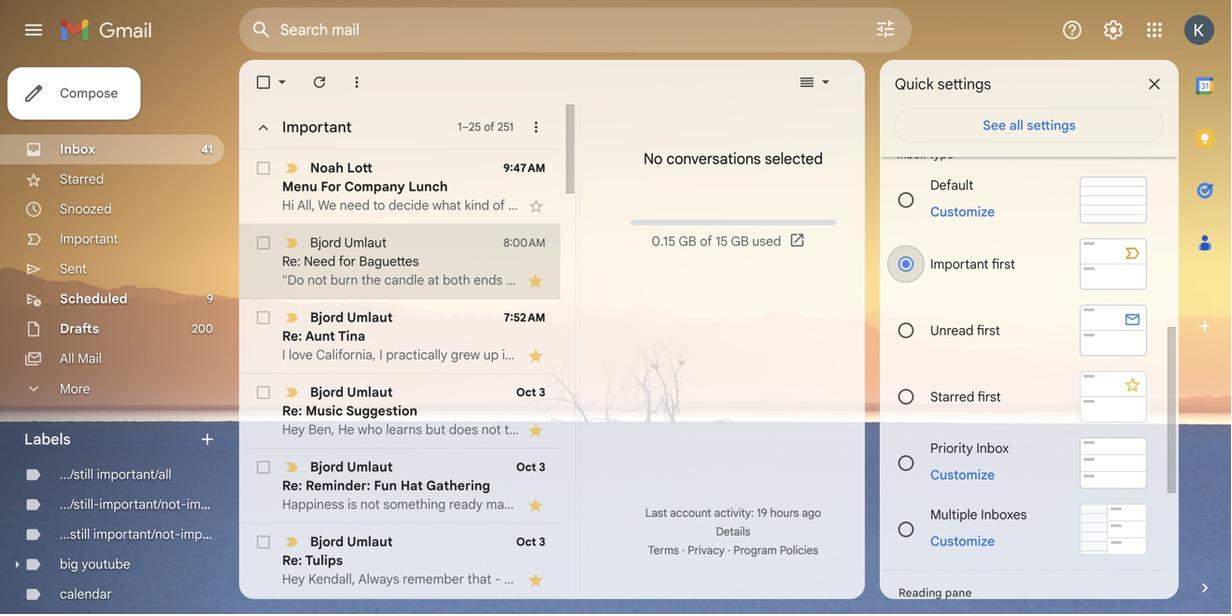Task type: vqa. For each thing, say whether or not it's contained in the screenshot.
Multiple Inboxes
yes



Task type: describe. For each thing, give the bounding box(es) containing it.
reading pane element
[[899, 586, 1146, 600]]

1 · from the left
[[682, 544, 685, 558]]

reading
[[899, 586, 943, 600]]

quick settings
[[895, 75, 992, 93]]

oct 3 for fun
[[517, 460, 546, 474]]

drafts link
[[60, 321, 99, 337]]

re: for re: tulips
[[282, 552, 302, 569]]

for
[[321, 179, 341, 195]]

labels navigation
[[0, 60, 245, 614]]

conversations
[[667, 150, 761, 168]]

–
[[462, 120, 469, 134]]

oct for suggestion
[[517, 386, 537, 400]]

refresh image
[[310, 73, 329, 92]]

music
[[306, 403, 343, 419]]

multiple
[[931, 506, 978, 523]]

customize for priority inbox
[[931, 467, 996, 483]]

important/not- for .../still-
[[99, 496, 187, 513]]

oct 3 for suggestion
[[517, 386, 546, 400]]

unread
[[931, 322, 974, 339]]

more button
[[0, 374, 224, 404]]

4 row from the top
[[239, 374, 561, 449]]

forget
[[1192, 347, 1228, 363]]

settings image
[[1103, 19, 1125, 41]]

.../still important/all
[[60, 466, 172, 483]]

2 gb from the left
[[731, 233, 749, 249]]

umlaut up re: tulips link
[[347, 534, 393, 550]]

customize for multiple inboxes
[[931, 533, 996, 549]]

important tab panel
[[239, 105, 1232, 614]]

re: reminder: fun hat gathering
[[282, 478, 491, 494]]

menu for company lunch link
[[282, 178, 520, 215]]

important according to google magic. switch
[[282, 159, 301, 178]]

lunch
[[409, 179, 448, 195]]

pane
[[946, 586, 973, 600]]

program policies link
[[734, 544, 819, 558]]

2 horizontal spatial inbox
[[977, 440, 1010, 456]]

company
[[345, 179, 405, 195]]

bjord for suggestion
[[310, 384, 344, 401]]

hat
[[401, 478, 423, 494]]

7 row from the top
[[239, 598, 561, 614]]

lott
[[347, 160, 373, 176]]

used
[[753, 233, 782, 249]]

i
[[1122, 347, 1125, 363]]

gathering
[[426, 478, 491, 494]]

default
[[931, 177, 974, 193]]

labels
[[24, 430, 71, 449]]

200
[[192, 322, 213, 336]]

aunt
[[305, 328, 335, 344]]

bjord for fun
[[310, 459, 344, 475]]

first for important first
[[992, 256, 1016, 272]]

calendar
[[60, 586, 112, 602]]

scheduled
[[60, 291, 128, 307]]

all mail link
[[60, 351, 102, 367]]

inbox for inbox type
[[897, 148, 927, 162]]

snoozed
[[60, 201, 112, 217]]

re: music suggestion
[[282, 403, 418, 419]]

41
[[201, 143, 213, 157]]

bjord umlaut for suggestion
[[310, 384, 393, 401]]

row containing noah lott
[[239, 150, 561, 224]]

fun
[[374, 478, 397, 494]]

5 row from the top
[[239, 449, 561, 523]]

re: tulips
[[282, 552, 343, 569]]

hours
[[771, 506, 800, 520]]

important for ...still important/not-important
[[181, 526, 239, 543]]

important for .../still-important/not-important
[[187, 496, 245, 513]]

important button
[[245, 109, 360, 146]]

oct for fun
[[517, 460, 537, 474]]

unread first
[[931, 322, 1001, 339]]

inboxes
[[981, 506, 1028, 523]]

re: reminder: fun hat gathering link
[[282, 477, 520, 514]]

last
[[646, 506, 668, 520]]

privacy link
[[688, 544, 725, 558]]

priority
[[931, 440, 974, 456]]

customize for default
[[931, 204, 996, 220]]

baguettes
[[359, 253, 419, 270]]

terms
[[649, 544, 679, 558]]

re: music suggestion link
[[282, 402, 520, 439]]

umlaut inside bjord umlaut re: aunt tina i also won't forget t
[[347, 309, 393, 326]]

t
[[1231, 347, 1232, 363]]

important mainly because you often read messages with this label. switch for re: music suggestion
[[282, 383, 301, 402]]

search mail image
[[245, 13, 279, 47]]

starred for starred first
[[931, 389, 975, 405]]

umlaut for suggestion
[[347, 384, 393, 401]]

inbox link
[[60, 141, 95, 157]]

privacy
[[688, 544, 725, 558]]

first for starred first
[[978, 389, 1002, 405]]

suggestion
[[346, 403, 418, 419]]

bjord umlaut re: aunt tina i also won't forget t
[[282, 309, 1232, 363]]

1 gb from the left
[[679, 233, 697, 249]]

important/not- for ...still
[[93, 526, 181, 543]]

important first
[[931, 256, 1016, 272]]

noah
[[310, 160, 344, 176]]

settings inside button
[[1028, 117, 1076, 133]]

advanced search options image
[[867, 10, 905, 48]]

multiple inboxes
[[931, 506, 1028, 523]]

program
[[734, 544, 777, 558]]

19
[[757, 506, 768, 520]]

won't
[[1156, 347, 1189, 363]]

labels heading
[[24, 430, 198, 449]]

1 – 25 of 251
[[458, 120, 514, 134]]

6 row from the top
[[239, 523, 561, 598]]

8:00 am
[[504, 236, 546, 250]]

.../still-
[[60, 496, 99, 513]]

.../still important/all link
[[60, 466, 172, 483]]

toggle split pane mode image
[[798, 73, 817, 92]]

sent link
[[60, 261, 87, 277]]

main menu image
[[22, 19, 45, 41]]

menu for company lunch
[[282, 179, 448, 195]]

3 oct from the top
[[517, 535, 537, 549]]

umlaut for fun
[[347, 459, 393, 475]]

reading pane
[[899, 586, 973, 600]]

support image
[[1062, 19, 1084, 41]]



Task type: locate. For each thing, give the bounding box(es) containing it.
big youtube
[[60, 556, 130, 572]]

...still important/not-important link
[[60, 526, 239, 543]]

important for important link
[[60, 231, 118, 247]]

1 important mainly because you often read messages with this label. switch from the top
[[282, 308, 301, 327]]

sent
[[60, 261, 87, 277]]

0 horizontal spatial starred
[[60, 171, 104, 187]]

important mainly because it was sent directly to you. switch for re: reminder: fun hat gathering
[[282, 458, 301, 477]]

0 vertical spatial oct
[[517, 386, 537, 400]]

important mainly because it was sent directly to you. switch
[[282, 234, 301, 252], [282, 458, 301, 477], [282, 533, 301, 551]]

row
[[239, 150, 561, 224], [239, 224, 561, 299], [239, 299, 1232, 374], [239, 374, 561, 449], [239, 449, 561, 523], [239, 523, 561, 598], [239, 598, 561, 614]]

15
[[716, 233, 728, 249]]

umlaut up re: need for baguettes
[[345, 235, 387, 251]]

important mainly because it was sent directly to you. switch down "re: music suggestion"
[[282, 458, 301, 477]]

0 vertical spatial oct 3
[[517, 386, 546, 400]]

2 vertical spatial customize button
[[920, 530, 1007, 553]]

compose
[[60, 85, 118, 101]]

bjord
[[310, 235, 341, 251], [310, 309, 344, 326], [310, 384, 344, 401], [310, 459, 344, 475], [310, 534, 344, 550]]

account
[[670, 506, 712, 520]]

re: need for baguettes link
[[282, 252, 520, 290]]

4 re: from the top
[[282, 478, 302, 494]]

bjord umlaut up reminder:
[[310, 459, 393, 475]]

first for unread first
[[977, 322, 1001, 339]]

2 re: from the top
[[282, 328, 302, 344]]

0 vertical spatial starred
[[60, 171, 104, 187]]

1 horizontal spatial starred
[[931, 389, 975, 405]]

1 vertical spatial settings
[[1028, 117, 1076, 133]]

1 vertical spatial oct 3
[[517, 460, 546, 474]]

1 vertical spatial important
[[60, 231, 118, 247]]

starred up snoozed
[[60, 171, 104, 187]]

important down .../still-important/not-important link
[[181, 526, 239, 543]]

noah lott
[[310, 160, 373, 176]]

2 vertical spatial oct
[[517, 535, 537, 549]]

all mail
[[60, 351, 102, 367]]

2 bjord umlaut from the top
[[310, 384, 393, 401]]

ago
[[802, 506, 822, 520]]

bjord umlaut up "re: music suggestion"
[[310, 384, 393, 401]]

1 horizontal spatial settings
[[1028, 117, 1076, 133]]

important up noah
[[282, 118, 352, 136]]

9
[[207, 292, 213, 306]]

bjord umlaut for fun
[[310, 459, 393, 475]]

oct 3
[[517, 386, 546, 400], [517, 460, 546, 474], [517, 535, 546, 549]]

important mainly because it was sent directly to you. switch up re: tulips
[[282, 533, 301, 551]]

tina
[[338, 328, 366, 344]]

starred for starred link
[[60, 171, 104, 187]]

priority inbox
[[931, 440, 1010, 456]]

2 customize button from the top
[[920, 464, 1007, 486]]

1 vertical spatial important mainly because it was sent directly to you. switch
[[282, 458, 301, 477]]

all
[[60, 351, 74, 367]]

1 vertical spatial important mainly because you often read messages with this label. switch
[[282, 383, 301, 402]]

1 bjord umlaut from the top
[[310, 235, 387, 251]]

reminder:
[[306, 478, 371, 494]]

customize down default
[[931, 204, 996, 220]]

re: for re: reminder: fun hat gathering
[[282, 478, 302, 494]]

1 vertical spatial first
[[977, 322, 1001, 339]]

row containing bjord umlaut re: aunt tina i also won't forget t
[[239, 299, 1232, 374]]

2 vertical spatial important mainly because it was sent directly to you. switch
[[282, 533, 301, 551]]

0 vertical spatial 3
[[539, 386, 546, 400]]

2 important mainly because you often read messages with this label. switch from the top
[[282, 383, 301, 402]]

important mainly because you often read messages with this label. switch for re: aunt tina
[[282, 308, 301, 327]]

2 oct 3 from the top
[[517, 460, 546, 474]]

1 vertical spatial starred
[[931, 389, 975, 405]]

bjord up need
[[310, 235, 341, 251]]

important mainly because you often read messages with this label. switch
[[282, 308, 301, 327], [282, 383, 301, 402]]

re: left reminder:
[[282, 478, 302, 494]]

4 bjord from the top
[[310, 459, 344, 475]]

important mainly because it was sent directly to you. switch for re: need for baguettes
[[282, 234, 301, 252]]

important down snoozed
[[60, 231, 118, 247]]

2 3 from the top
[[539, 460, 546, 474]]

re: inside bjord umlaut re: aunt tina i also won't forget t
[[282, 328, 302, 344]]

0 vertical spatial first
[[992, 256, 1016, 272]]

customize down priority inbox
[[931, 467, 996, 483]]

0 vertical spatial customize button
[[920, 201, 1007, 223]]

of inside important tab panel
[[484, 120, 495, 134]]

1 oct 3 from the top
[[517, 386, 546, 400]]

first right unread
[[977, 322, 1001, 339]]

0 horizontal spatial of
[[484, 120, 495, 134]]

umlaut
[[345, 235, 387, 251], [347, 309, 393, 326], [347, 384, 393, 401], [347, 459, 393, 475], [347, 534, 393, 550]]

customize button down priority inbox
[[920, 464, 1007, 486]]

re: for re: need for baguettes
[[282, 253, 301, 270]]

bjord umlaut for for
[[310, 235, 387, 251]]

important link
[[60, 231, 118, 247]]

0 horizontal spatial gb
[[679, 233, 697, 249]]

2 vertical spatial important
[[931, 256, 989, 272]]

bjord umlaut up for
[[310, 235, 387, 251]]

starred inside labels navigation
[[60, 171, 104, 187]]

important inside labels navigation
[[60, 231, 118, 247]]

1 bjord from the top
[[310, 235, 341, 251]]

1 horizontal spatial ·
[[728, 544, 731, 558]]

3 bjord umlaut from the top
[[310, 459, 393, 475]]

customize button for multiple inboxes
[[920, 530, 1007, 553]]

3
[[539, 386, 546, 400], [539, 460, 546, 474], [539, 535, 546, 549]]

important mainly because it was sent directly to you. switch down menu
[[282, 234, 301, 252]]

important for important first
[[931, 256, 989, 272]]

re: left aunt
[[282, 328, 302, 344]]

policies
[[780, 544, 819, 558]]

gb
[[679, 233, 697, 249], [731, 233, 749, 249]]

tab list
[[1180, 60, 1232, 547]]

re: left music
[[282, 403, 302, 419]]

1 oct from the top
[[517, 386, 537, 400]]

of left 15
[[700, 233, 713, 249]]

1 important mainly because it was sent directly to you. switch from the top
[[282, 234, 301, 252]]

2 vertical spatial customize
[[931, 533, 996, 549]]

1 vertical spatial customize
[[931, 467, 996, 483]]

customize button down default
[[920, 201, 1007, 223]]

1 vertical spatial 3
[[539, 460, 546, 474]]

first up unread first
[[992, 256, 1016, 272]]

starred
[[60, 171, 104, 187], [931, 389, 975, 405]]

1 vertical spatial important/not-
[[93, 526, 181, 543]]

first
[[992, 256, 1016, 272], [977, 322, 1001, 339], [978, 389, 1002, 405]]

umlaut up tina
[[347, 309, 393, 326]]

1 vertical spatial of
[[700, 233, 713, 249]]

1 horizontal spatial inbox
[[897, 148, 927, 162]]

activity:
[[715, 506, 754, 520]]

1 re: from the top
[[282, 253, 301, 270]]

important up ...still important/not-important
[[187, 496, 245, 513]]

1 horizontal spatial important
[[282, 118, 352, 136]]

251
[[498, 120, 514, 134]]

...still important/not-important
[[60, 526, 239, 543]]

inbox type
[[897, 148, 954, 162]]

0 horizontal spatial settings
[[938, 75, 992, 93]]

gmail image
[[60, 11, 162, 49]]

umlaut up suggestion
[[347, 384, 393, 401]]

1 vertical spatial important
[[181, 526, 239, 543]]

re: tulips link
[[282, 551, 520, 589]]

inbox
[[60, 141, 95, 157], [897, 148, 927, 162], [977, 440, 1010, 456]]

tulips
[[305, 552, 343, 569]]

terms link
[[649, 544, 679, 558]]

of right 25
[[484, 120, 495, 134]]

3 customize button from the top
[[920, 530, 1007, 553]]

3 oct 3 from the top
[[517, 535, 546, 549]]

3 re: from the top
[[282, 403, 302, 419]]

0 horizontal spatial ·
[[682, 544, 685, 558]]

important inside important button
[[282, 118, 352, 136]]

important/not- up ...still important/not-important
[[99, 496, 187, 513]]

2 bjord from the top
[[310, 309, 344, 326]]

2 important mainly because it was sent directly to you. switch from the top
[[282, 458, 301, 477]]

1 vertical spatial oct
[[517, 460, 537, 474]]

settings right quick
[[938, 75, 992, 93]]

inbox for inbox
[[60, 141, 95, 157]]

0 vertical spatial important
[[282, 118, 352, 136]]

3 customize from the top
[[931, 533, 996, 549]]

scheduled link
[[60, 291, 128, 307]]

0 vertical spatial important mainly because you often read messages with this label. switch
[[282, 308, 301, 327]]

starred link
[[60, 171, 104, 187]]

need
[[304, 253, 336, 270]]

bjord up aunt
[[310, 309, 344, 326]]

5 bjord from the top
[[310, 534, 344, 550]]

follow link to manage storage image
[[789, 232, 808, 250]]

important mainly because you often read messages with this label. switch up "re: music suggestion"
[[282, 383, 301, 402]]

inbox type element
[[897, 148, 1148, 162]]

umlaut up fun
[[347, 459, 393, 475]]

important mainly because you often read messages with this label. switch down re: need for baguettes
[[282, 308, 301, 327]]

0 vertical spatial important mainly because it was sent directly to you. switch
[[282, 234, 301, 252]]

snoozed link
[[60, 201, 112, 217]]

2 customize from the top
[[931, 467, 996, 483]]

1 vertical spatial customize button
[[920, 464, 1007, 486]]

0 vertical spatial of
[[484, 120, 495, 134]]

mail
[[78, 351, 102, 367]]

no conversations selected
[[644, 150, 823, 168]]

0 vertical spatial important/not-
[[99, 496, 187, 513]]

no
[[644, 150, 663, 168]]

menu
[[282, 179, 318, 195]]

inbox right priority
[[977, 440, 1010, 456]]

settings
[[938, 75, 992, 93], [1028, 117, 1076, 133]]

customize button
[[920, 201, 1007, 223], [920, 464, 1007, 486], [920, 530, 1007, 553]]

bjord umlaut up tulips
[[310, 534, 393, 550]]

2 row from the top
[[239, 224, 561, 299]]

bjord up reminder:
[[310, 459, 344, 475]]

starred first
[[931, 389, 1002, 405]]

3 row from the top
[[239, 299, 1232, 374]]

important
[[187, 496, 245, 513], [181, 526, 239, 543]]

· down details
[[728, 544, 731, 558]]

calendar link
[[60, 586, 112, 602]]

...still
[[60, 526, 90, 543]]

inbox left type
[[897, 148, 927, 162]]

0 vertical spatial customize
[[931, 204, 996, 220]]

1 horizontal spatial of
[[700, 233, 713, 249]]

main content
[[239, 60, 1232, 614]]

umlaut for for
[[345, 235, 387, 251]]

bjord up tulips
[[310, 534, 344, 550]]

details link
[[716, 525, 751, 539]]

re: left need
[[282, 253, 301, 270]]

gb right 0.15
[[679, 233, 697, 249]]

last account activity: 19 hours ago details terms · privacy · program policies
[[646, 506, 822, 558]]

1
[[458, 120, 462, 134]]

type
[[930, 148, 954, 162]]

2 horizontal spatial important
[[931, 256, 989, 272]]

1 horizontal spatial gb
[[731, 233, 749, 249]]

bjord inside bjord umlaut re: aunt tina i also won't forget t
[[310, 309, 344, 326]]

2 oct from the top
[[517, 460, 537, 474]]

None search field
[[239, 7, 912, 52]]

re: need for baguettes
[[282, 253, 419, 270]]

0.15
[[652, 233, 676, 249]]

important/all
[[97, 466, 172, 483]]

0 vertical spatial important
[[187, 496, 245, 513]]

1 customize button from the top
[[920, 201, 1007, 223]]

0 vertical spatial settings
[[938, 75, 992, 93]]

3 for suggestion
[[539, 386, 546, 400]]

important mainly because it was sent directly to you. switch for re: tulips
[[282, 533, 301, 551]]

see
[[984, 117, 1007, 133]]

settings right all
[[1028, 117, 1076, 133]]

1 3 from the top
[[539, 386, 546, 400]]

main content containing important
[[239, 60, 1232, 614]]

2 vertical spatial oct 3
[[517, 535, 546, 549]]

customize down multiple
[[931, 533, 996, 549]]

customize button down multiple
[[920, 530, 1007, 553]]

7:52 am
[[504, 311, 546, 325]]

0 horizontal spatial important
[[60, 231, 118, 247]]

selected
[[765, 150, 823, 168]]

.../still-important/not-important
[[60, 496, 245, 513]]

re:
[[282, 253, 301, 270], [282, 328, 302, 344], [282, 403, 302, 419], [282, 478, 302, 494], [282, 552, 302, 569]]

bjord for for
[[310, 235, 341, 251]]

for
[[339, 253, 356, 270]]

Search mail text field
[[280, 21, 823, 39]]

first up priority inbox
[[978, 389, 1002, 405]]

2 · from the left
[[728, 544, 731, 558]]

more
[[60, 381, 90, 397]]

0.15 gb of 15 gb used
[[652, 233, 782, 249]]

1 customize from the top
[[931, 204, 996, 220]]

4 bjord umlaut from the top
[[310, 534, 393, 550]]

youtube
[[82, 556, 130, 572]]

gb right 15
[[731, 233, 749, 249]]

big youtube link
[[60, 556, 130, 572]]

see all settings button
[[895, 108, 1165, 142]]

2 vertical spatial 3
[[539, 535, 546, 549]]

3 bjord from the top
[[310, 384, 344, 401]]

details
[[716, 525, 751, 539]]

.../still-important/not-important link
[[60, 496, 245, 513]]

1 row from the top
[[239, 150, 561, 224]]

oct
[[517, 386, 537, 400], [517, 460, 537, 474], [517, 535, 537, 549]]

customize button for priority inbox
[[920, 464, 1007, 486]]

0 horizontal spatial inbox
[[60, 141, 95, 157]]

25
[[469, 120, 481, 134]]

inbox up starred link
[[60, 141, 95, 157]]

quick settings element
[[895, 75, 992, 108]]

re: for re: music suggestion
[[282, 403, 302, 419]]

3 for fun
[[539, 460, 546, 474]]

.../still
[[60, 466, 93, 483]]

3 important mainly because it was sent directly to you. switch from the top
[[282, 533, 301, 551]]

starred up priority
[[931, 389, 975, 405]]

customize button for default
[[920, 201, 1007, 223]]

bjord up music
[[310, 384, 344, 401]]

inbox inside labels navigation
[[60, 141, 95, 157]]

9:47 am
[[504, 161, 546, 175]]

re: left tulips
[[282, 552, 302, 569]]

2 vertical spatial first
[[978, 389, 1002, 405]]

compose button
[[7, 67, 141, 120]]

also
[[1129, 347, 1153, 363]]

5 re: from the top
[[282, 552, 302, 569]]

important/not- down .../still-important/not-important link
[[93, 526, 181, 543]]

important up unread first
[[931, 256, 989, 272]]

· right terms
[[682, 544, 685, 558]]

3 3 from the top
[[539, 535, 546, 549]]



